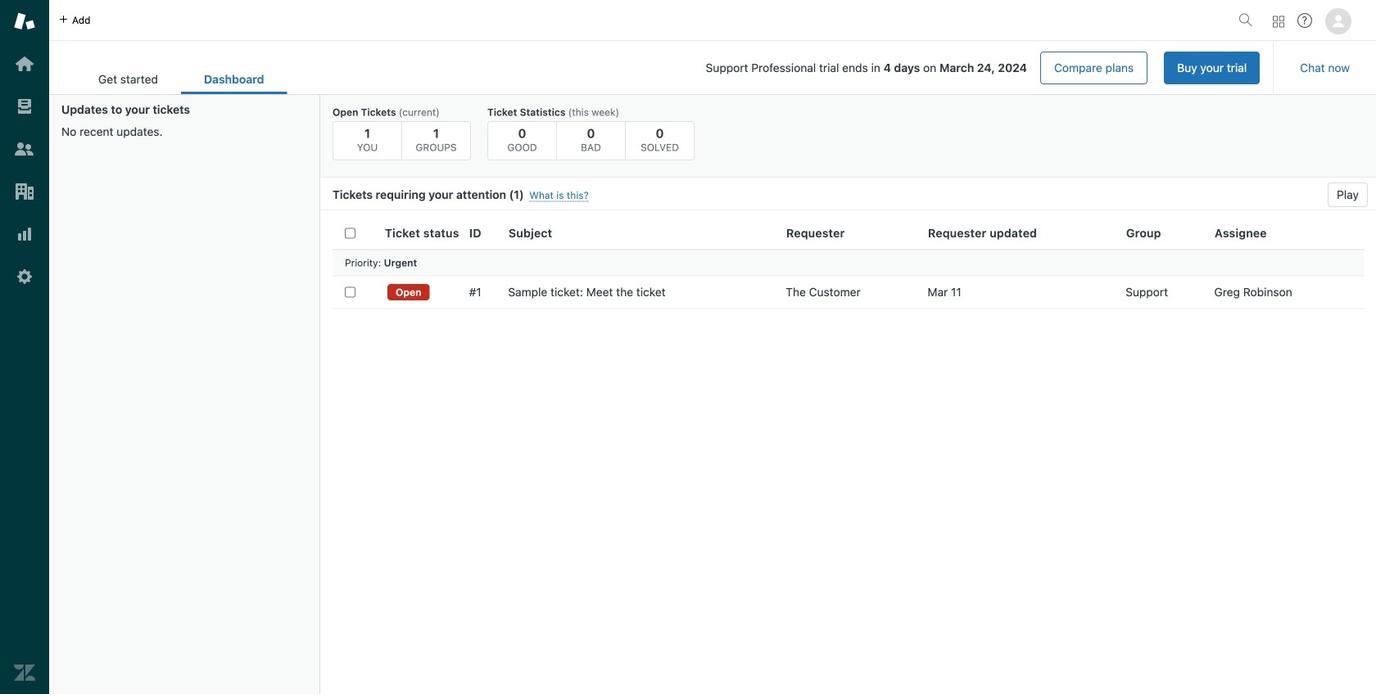 Task type: describe. For each thing, give the bounding box(es) containing it.
zendesk support image
[[14, 11, 35, 32]]

get started image
[[14, 53, 35, 75]]

main element
[[0, 0, 49, 695]]

reporting image
[[14, 224, 35, 245]]

customers image
[[14, 138, 35, 160]]

admin image
[[14, 266, 35, 288]]

March 24, 2024 text field
[[940, 61, 1027, 75]]

views image
[[14, 96, 35, 117]]

Select All Tickets checkbox
[[345, 228, 356, 239]]



Task type: locate. For each thing, give the bounding box(es) containing it.
zendesk products image
[[1273, 16, 1285, 27]]

None checkbox
[[345, 287, 356, 298]]

organizations image
[[14, 181, 35, 202]]

zendesk image
[[14, 663, 35, 684]]

grid
[[320, 217, 1377, 695]]

get help image
[[1298, 13, 1313, 28]]

tab
[[75, 64, 181, 94]]

tab list
[[75, 64, 287, 94]]



Task type: vqa. For each thing, say whether or not it's contained in the screenshot.
REPORTING image
yes



